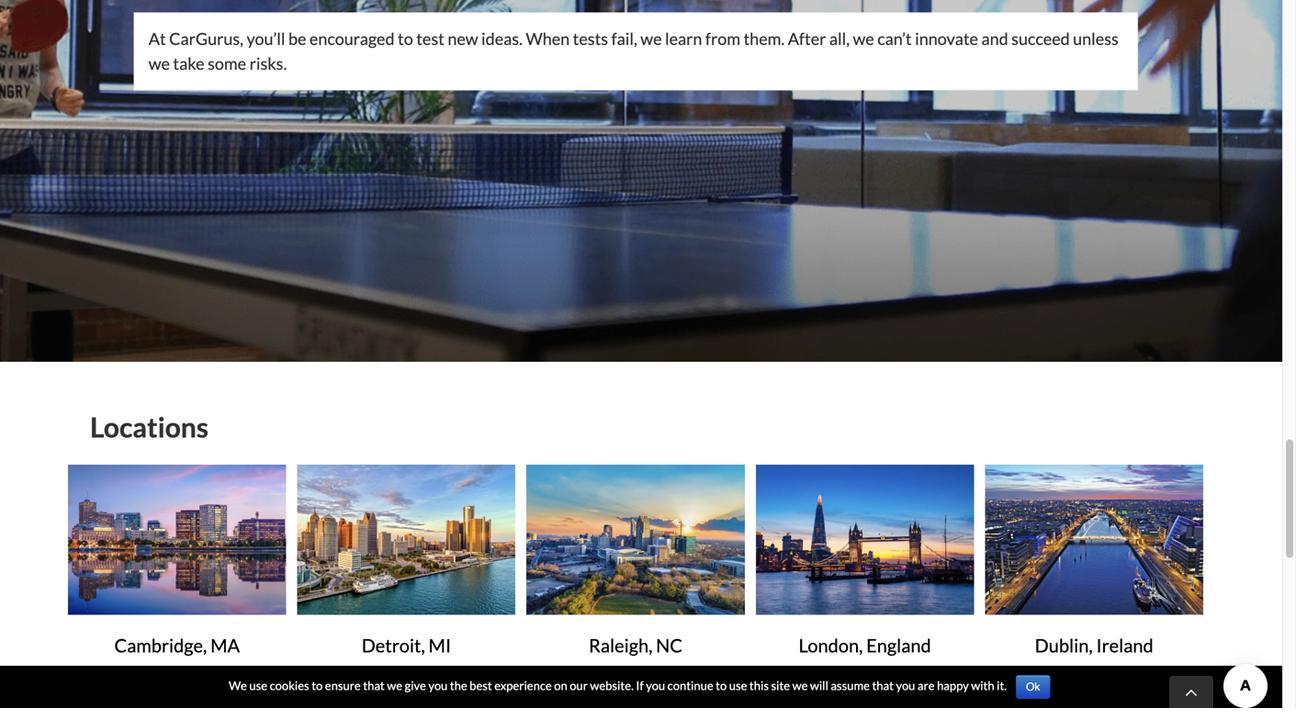 Task type: describe. For each thing, give the bounding box(es) containing it.
ok
[[1027, 681, 1041, 694]]

can't
[[878, 28, 912, 49]]

automotive
[[375, 689, 444, 705]]

we left take
[[149, 53, 170, 74]]

from
[[706, 28, 741, 49]]

we right fail,
[[641, 28, 662, 49]]

america's automotive capital is
[[314, 689, 500, 709]]

continue
[[668, 679, 714, 693]]

will
[[811, 679, 829, 693]]

1 that from the left
[[363, 679, 385, 693]]

assume
[[831, 679, 870, 693]]

raleigh, inside located in downtown raleigh,
[[678, 689, 726, 705]]

ireland
[[1097, 635, 1154, 657]]

experience
[[495, 679, 552, 693]]

our inside at our european headquarters,
[[1019, 689, 1040, 705]]

it.
[[997, 679, 1007, 693]]

new
[[448, 28, 478, 49]]

headquarters,
[[1104, 689, 1188, 705]]

mi
[[429, 635, 451, 657]]

square
[[194, 689, 236, 705]]

take
[[173, 53, 205, 74]]

happy
[[938, 679, 969, 693]]

pistonheads,
[[791, 689, 868, 705]]

unless
[[1074, 28, 1119, 49]]

at cargurus, you'll be encouraged to test new ideas. when tests fail, we learn from them. after all, we can't innovate and succeed unless we take some risks.
[[149, 28, 1119, 74]]

site
[[772, 679, 791, 693]]

are
[[918, 679, 935, 693]]

you'll
[[247, 28, 285, 49]]

some
[[208, 53, 246, 74]]

at our european headquarters,
[[1002, 689, 1188, 709]]

detroit, mi image
[[297, 465, 516, 615]]

we right all,
[[853, 28, 875, 49]]

raleigh nc image
[[527, 465, 745, 615]]

pistonheads, a cargurus
[[770, 689, 960, 709]]

detroit,
[[362, 635, 425, 657]]

give
[[405, 679, 426, 693]]

dublin,
[[1036, 635, 1093, 657]]

raleigh, nc
[[589, 635, 683, 657]]

we use cookies to ensure that we give you the best experience on our website. if you continue to use this site we will assume that you are happy with it.
[[229, 679, 1007, 693]]

capital
[[447, 689, 487, 705]]

england
[[867, 635, 932, 657]]

when
[[526, 28, 570, 49]]

at for at our european headquarters,
[[1002, 689, 1016, 705]]

with
[[972, 679, 995, 693]]

to left ensure
[[312, 679, 323, 693]]

the
[[450, 679, 468, 693]]

ideas.
[[482, 28, 523, 49]]

close
[[93, 689, 127, 705]]

at for at cargurus, you'll be encouraged to test new ideas. when tests fail, we learn from them. after all, we can't innovate and succeed unless we take some risks.
[[149, 28, 166, 49]]



Task type: locate. For each thing, give the bounding box(es) containing it.
0 vertical spatial and
[[982, 28, 1009, 49]]

if
[[636, 679, 644, 693]]

all,
[[830, 28, 850, 49]]

london, england image
[[756, 465, 975, 615]]

0 horizontal spatial use
[[249, 679, 268, 693]]

in
[[597, 689, 608, 705]]

cargurus,
[[169, 28, 244, 49]]

we
[[641, 28, 662, 49], [853, 28, 875, 49], [149, 53, 170, 74], [387, 679, 403, 693], [793, 679, 808, 693]]

we left give
[[387, 679, 403, 693]]

this
[[750, 679, 769, 693]]

our
[[570, 679, 588, 693], [1019, 689, 1040, 705]]

1 vertical spatial and
[[239, 689, 261, 705]]

2 use from the left
[[730, 679, 748, 693]]

after
[[788, 28, 827, 49]]

2 horizontal spatial you
[[897, 679, 916, 693]]

1 horizontal spatial that
[[873, 679, 894, 693]]

at left ok link
[[1002, 689, 1016, 705]]

0 vertical spatial at
[[149, 28, 166, 49]]

to left test
[[398, 28, 413, 49]]

we left the will
[[793, 679, 808, 693]]

0 horizontal spatial that
[[363, 679, 385, 693]]

at inside at our european headquarters,
[[1002, 689, 1016, 705]]

1 horizontal spatial you
[[646, 679, 666, 693]]

close to kendall square and
[[82, 689, 272, 709]]

on
[[554, 679, 568, 693]]

to inside at cargurus, you'll be encouraged to test new ideas. when tests fail, we learn from them. after all, we can't innovate and succeed unless we take some risks.
[[398, 28, 413, 49]]

cambridge,
[[114, 635, 207, 657]]

3 you from the left
[[897, 679, 916, 693]]

and left succeed
[[982, 28, 1009, 49]]

that
[[363, 679, 385, 693], [873, 679, 894, 693]]

dublin, ireland
[[1036, 635, 1154, 657]]

be
[[289, 28, 307, 49]]

0 horizontal spatial and
[[239, 689, 261, 705]]

that right ensure
[[363, 679, 385, 693]]

kendall
[[145, 689, 191, 705]]

that right assume on the bottom right of the page
[[873, 679, 894, 693]]

ensure
[[325, 679, 361, 693]]

cambridge, ma
[[114, 635, 240, 657]]

risks.
[[250, 53, 287, 74]]

website.
[[590, 679, 634, 693]]

them.
[[744, 28, 785, 49]]

1 vertical spatial raleigh,
[[678, 689, 726, 705]]

tests
[[573, 28, 609, 49]]

use right we
[[249, 679, 268, 693]]

ma
[[211, 635, 240, 657]]

to
[[398, 28, 413, 49], [312, 679, 323, 693], [716, 679, 727, 693], [130, 689, 143, 705]]

raleigh, left this
[[678, 689, 726, 705]]

fail,
[[612, 28, 638, 49]]

downtown
[[611, 689, 675, 705]]

we
[[229, 679, 247, 693]]

1 you from the left
[[429, 679, 448, 693]]

you right if
[[646, 679, 666, 693]]

2 that from the left
[[873, 679, 894, 693]]

0 horizontal spatial raleigh,
[[589, 635, 653, 657]]

cookies
[[270, 679, 309, 693]]

dublin, ireland image
[[986, 465, 1204, 615]]

1 horizontal spatial use
[[730, 679, 748, 693]]

2 you from the left
[[646, 679, 666, 693]]

cargurus
[[881, 689, 940, 705]]

use left this
[[730, 679, 748, 693]]

locations
[[90, 411, 209, 444]]

1 use from the left
[[249, 679, 268, 693]]

at cargurus, you'll be encouraged to test new ideas. when tests fail, we learn from them. after all, we can't innovate and succeed unless we take some risks. tab panel
[[134, 12, 1149, 91], [134, 12, 1139, 91]]

1 horizontal spatial raleigh,
[[678, 689, 726, 705]]

0 horizontal spatial our
[[570, 679, 588, 693]]

succeed
[[1012, 28, 1071, 49]]

our right it.
[[1019, 689, 1040, 705]]

innovate
[[916, 28, 979, 49]]

0 horizontal spatial at
[[149, 28, 166, 49]]

to right continue
[[716, 679, 727, 693]]

and right square
[[239, 689, 261, 705]]

at left "cargurus,"
[[149, 28, 166, 49]]

you
[[429, 679, 448, 693], [646, 679, 666, 693], [897, 679, 916, 693]]

0 vertical spatial raleigh,
[[589, 635, 653, 657]]

you left are
[[897, 679, 916, 693]]

a
[[871, 689, 878, 705]]

raleigh, up we use cookies to ensure that we give you the best experience on our website. if you continue to use this site we will assume that you are happy with it.
[[589, 635, 653, 657]]

london,
[[799, 635, 863, 657]]

and inside close to kendall square and
[[239, 689, 261, 705]]

1 horizontal spatial at
[[1002, 689, 1016, 705]]

1 horizontal spatial our
[[1019, 689, 1040, 705]]

1 horizontal spatial and
[[982, 28, 1009, 49]]

european
[[1043, 689, 1101, 705]]

and inside at cargurus, you'll be encouraged to test new ideas. when tests fail, we learn from them. after all, we can't innovate and succeed unless we take some risks.
[[982, 28, 1009, 49]]

you left the
[[429, 679, 448, 693]]

at inside at cargurus, you'll be encouraged to test new ideas. when tests fail, we learn from them. after all, we can't innovate and succeed unless we take some risks.
[[149, 28, 166, 49]]

ok link
[[1017, 676, 1051, 699]]

to inside close to kendall square and
[[130, 689, 143, 705]]

cambridge, ma image
[[68, 465, 286, 615]]

best
[[470, 679, 492, 693]]

use
[[249, 679, 268, 693], [730, 679, 748, 693]]

america's
[[314, 689, 373, 705]]

is
[[490, 689, 500, 705]]

located in downtown raleigh,
[[546, 689, 726, 709]]

0 horizontal spatial you
[[429, 679, 448, 693]]

learn
[[665, 28, 703, 49]]

detroit, mi
[[362, 635, 451, 657]]

test
[[417, 28, 445, 49]]

at
[[149, 28, 166, 49], [1002, 689, 1016, 705]]

our right the 'on'
[[570, 679, 588, 693]]

to right close at bottom left
[[130, 689, 143, 705]]

located
[[546, 689, 594, 705]]

london, england
[[799, 635, 932, 657]]

and
[[982, 28, 1009, 49], [239, 689, 261, 705]]

nc
[[656, 635, 683, 657]]

1 vertical spatial at
[[1002, 689, 1016, 705]]

encouraged
[[310, 28, 395, 49]]

raleigh,
[[589, 635, 653, 657], [678, 689, 726, 705]]



Task type: vqa. For each thing, say whether or not it's contained in the screenshot.


